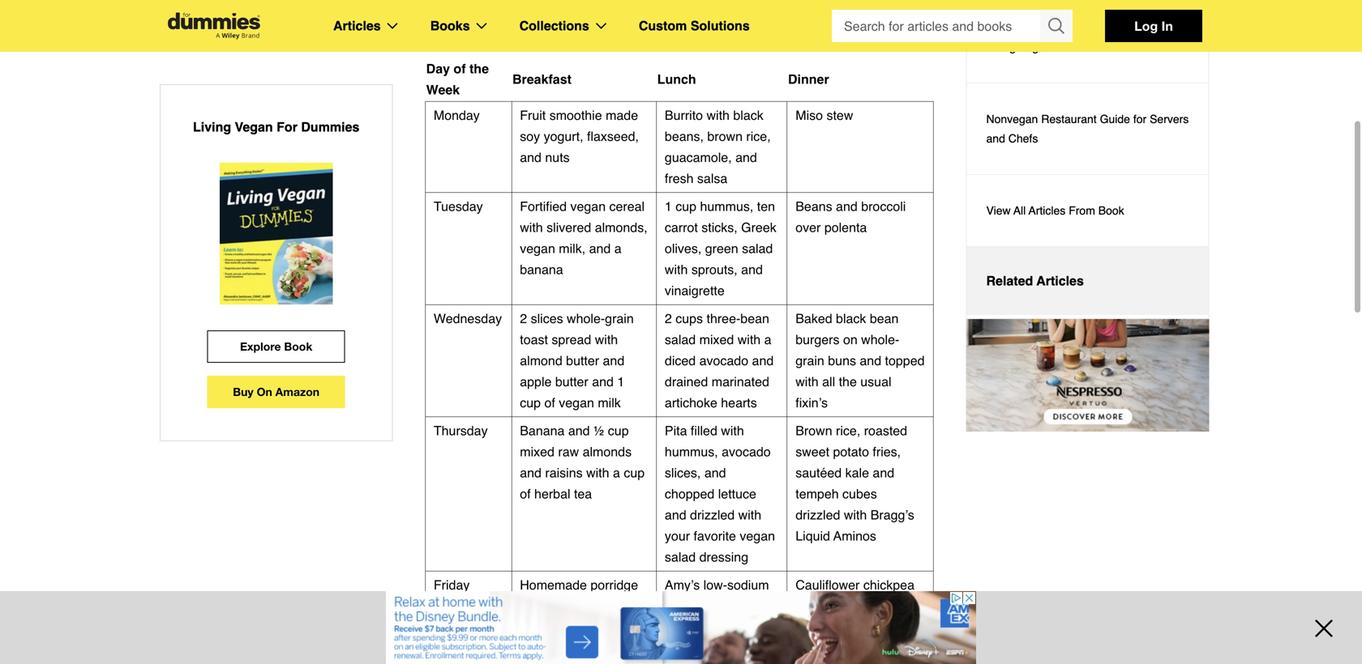 Task type: vqa. For each thing, say whether or not it's contained in the screenshot.


Task type: describe. For each thing, give the bounding box(es) containing it.
and inside brown rice, roasted sweet potato fries, sautéed kale and tempeh cubes drizzled with bragg's liquid aminos
[[873, 466, 895, 481]]

vegan inside pita filled with hummus, avocado slices, and chopped lettuce and drizzled with your favorite vegan salad dressing
[[740, 529, 775, 544]]

living vegan for dummies cheat sheet link
[[967, 11, 1209, 84]]

slices,
[[665, 466, 701, 481]]

grain inside baked black bean burgers on whole- grain buns and topped with all the usual fixin's
[[796, 354, 825, 369]]

kale
[[845, 466, 869, 481]]

1 inside 2 slices whole-grain toast spread with almond butter and apple butter and 1 cup of vegan milk
[[617, 375, 625, 390]]

banana and ½ cup mixed raw almonds and raisins with a cup of herbal tea
[[520, 424, 645, 502]]

banana
[[520, 424, 565, 439]]

1 cup hummus, ten carrot sticks, greek olives, green salad with sprouts, and vinaigrette
[[665, 199, 777, 298]]

rice, inside burrito with black beans, brown rice, guacamole, and fresh salsa
[[746, 129, 771, 144]]

book inside related articles tab list
[[1099, 204, 1124, 217]]

amy's low-sodium lentil soup with a side of sliced red bell pepper
[[665, 578, 769, 656]]

cup right ½
[[608, 424, 629, 439]]

brown rice, roasted sweet potato fries, sautéed kale and tempeh cubes drizzled with bragg's liquid aminos
[[796, 424, 914, 544]]

avocado inside pita filled with hummus, avocado slices, and chopped lettuce and drizzled with your favorite vegan salad dressing
[[722, 445, 771, 460]]

chopped
[[665, 487, 715, 502]]

tab inside related articles tab list
[[967, 0, 1209, 8]]

a inside amy's low-sodium lentil soup with a side of sliced red bell pepper
[[754, 599, 761, 614]]

and inside burrito with black beans, brown rice, guacamole, and fresh salsa
[[736, 150, 757, 165]]

maple
[[582, 641, 617, 656]]

custom
[[639, 18, 687, 33]]

miso
[[796, 108, 823, 123]]

servers
[[1150, 113, 1189, 126]]

cup down almonds
[[624, 466, 645, 481]]

nonvegan restaurant guide for servers and chefs link
[[967, 84, 1209, 175]]

slivered
[[547, 220, 591, 235]]

over for quinoa
[[828, 599, 853, 614]]

open collections list image
[[596, 23, 606, 29]]

open book categories image
[[476, 23, 487, 29]]

soy
[[520, 129, 540, 144]]

with inside burrito with black beans, brown rice, guacamole, and fresh salsa
[[707, 108, 730, 123]]

potato
[[833, 445, 869, 460]]

roasted
[[864, 424, 907, 439]]

pita
[[665, 424, 687, 439]]

made
[[606, 108, 638, 123]]

black inside burrito with black beans, brown rice, guacamole, and fresh salsa
[[733, 108, 764, 123]]

beans,
[[665, 129, 704, 144]]

drizzled inside brown rice, roasted sweet potato fries, sautéed kale and tempeh cubes drizzled with bragg's liquid aminos
[[796, 508, 840, 523]]

custom solutions link
[[639, 15, 750, 36]]

fries,
[[873, 445, 901, 460]]

salad inside 2 cups three-bean salad mixed with a diced avocado and drained marinated artichoke hearts
[[665, 332, 696, 347]]

with inside 2 slices whole-grain toast spread with almond butter and apple butter and 1 cup of vegan milk
[[595, 332, 618, 347]]

preceding
[[550, 620, 607, 635]]

of inside amy's low-sodium lentil soup with a side of sliced red bell pepper
[[692, 620, 703, 635]]

the inside day of the week
[[470, 61, 489, 76]]

black inside baked black bean burgers on whole- grain buns and topped with all the usual fixin's
[[836, 311, 866, 326]]

mixed inside 2 cups three-bean salad mixed with a diced avocado and drained marinated artichoke hearts
[[700, 332, 734, 347]]

buy on amazon link
[[207, 376, 345, 409]]

1 vertical spatial book
[[284, 340, 313, 354]]

lettuce
[[718, 487, 756, 502]]

collections
[[519, 18, 589, 33]]

sheet
[[1159, 41, 1189, 54]]

2 slices whole-grain toast spread with almond butter and apple butter and 1 cup of vegan milk
[[520, 311, 634, 411]]

and inside 'beans and broccoli over polenta'
[[836, 199, 858, 214]]

1 inside 1 cup hummus, ten carrot sticks, greek olives, green salad with sprouts, and vinaigrette
[[665, 199, 672, 214]]

0 vertical spatial advertisement element
[[966, 229, 1209, 432]]

using
[[520, 599, 551, 614]]

grain inside the homemade porridge using leftover grain from preceding day; make with maple syrup, nuts,
[[601, 599, 630, 614]]

brown
[[707, 129, 743, 144]]

avocado inside 2 cups three-bean salad mixed with a diced avocado and drained marinated artichoke hearts
[[700, 354, 749, 369]]

and inside 1 cup hummus, ten carrot sticks, greek olives, green salad with sprouts, and vinaigrette
[[741, 262, 763, 277]]

baked
[[796, 311, 832, 326]]

salad inside pita filled with hummus, avocado slices, and chopped lettuce and drizzled with your favorite vegan salad dressing
[[665, 550, 696, 565]]

living vegan for dummies cheat sheet
[[986, 41, 1189, 54]]

living for living vegan for dummies
[[193, 120, 231, 135]]

cheat
[[1126, 41, 1156, 54]]

pepper
[[689, 641, 729, 656]]

raisins
[[545, 466, 583, 481]]

with inside baked black bean burgers on whole- grain buns and topped with all the usual fixin's
[[796, 375, 819, 390]]

with inside 2 cups three-bean salad mixed with a diced avocado and drained marinated artichoke hearts
[[738, 332, 761, 347]]

a inside banana and ½ cup mixed raw almonds and raisins with a cup of herbal tea
[[613, 466, 620, 481]]

the inside baked black bean burgers on whole- grain buns and topped with all the usual fixin's
[[839, 375, 857, 390]]

burgers
[[796, 332, 840, 347]]

miso stew
[[796, 108, 853, 123]]

Search for articles and books text field
[[832, 10, 1042, 42]]

tea
[[574, 487, 592, 502]]

vegan up banana
[[520, 241, 555, 256]]

bell
[[665, 641, 685, 656]]

0 vertical spatial articles
[[333, 18, 381, 33]]

vegan for living vegan for dummies cheat sheet
[[1019, 41, 1052, 54]]

cereal
[[609, 199, 645, 214]]

all
[[1014, 204, 1026, 217]]

fruit
[[520, 108, 546, 123]]

and inside the fruit smoothie made soy yogurt, flaxseed, and nuts
[[520, 150, 542, 165]]

tempeh
[[796, 487, 839, 502]]

drizzled inside pita filled with hummus, avocado slices, and chopped lettuce and drizzled with your favorite vegan salad dressing
[[690, 508, 735, 523]]

tuesday
[[434, 199, 483, 214]]

living vegan for dummies
[[193, 120, 360, 135]]

chefs
[[1009, 132, 1038, 145]]

log in
[[1135, 18, 1173, 34]]

marinated
[[712, 375, 769, 390]]

bean inside 2 cups three-bean salad mixed with a diced avocado and drained marinated artichoke hearts
[[741, 311, 769, 326]]

for for living vegan for dummies cheat sheet
[[1055, 41, 1072, 54]]

for for living vegan for dummies
[[277, 120, 298, 135]]

related articles tab list
[[966, 0, 1209, 320]]

red
[[743, 620, 762, 635]]

smoothie
[[550, 108, 602, 123]]

hummus, inside pita filled with hummus, avocado slices, and chopped lettuce and drizzled with your favorite vegan salad dressing
[[665, 445, 718, 460]]

hearts
[[721, 396, 757, 411]]

with right the filled
[[721, 424, 744, 439]]

sweet
[[796, 445, 830, 460]]

filled
[[691, 424, 718, 439]]

rice, inside brown rice, roasted sweet potato fries, sautéed kale and tempeh cubes drizzled with bragg's liquid aminos
[[836, 424, 861, 439]]

homemade porridge using leftover grain from preceding day; make with maple syrup, nuts,
[[520, 578, 638, 665]]

day
[[426, 61, 450, 76]]

artichoke
[[665, 396, 718, 411]]

vegan up slivered
[[570, 199, 606, 214]]

almond
[[520, 354, 563, 369]]

½
[[594, 424, 604, 439]]

chickpea
[[863, 578, 915, 593]]

cookie consent banner dialog
[[0, 607, 1362, 665]]

polenta
[[825, 220, 867, 235]]

fresh
[[665, 171, 694, 186]]

over for polenta
[[796, 220, 821, 235]]

whole- inside baked black bean burgers on whole- grain buns and topped with all the usual fixin's
[[861, 332, 900, 347]]

guide
[[1100, 113, 1130, 126]]

open article categories image
[[387, 23, 398, 29]]

of inside banana and ½ cup mixed raw almonds and raisins with a cup of herbal tea
[[520, 487, 531, 502]]

with inside banana and ½ cup mixed raw almonds and raisins with a cup of herbal tea
[[586, 466, 609, 481]]

living for living vegan for dummies cheat sheet
[[986, 41, 1016, 54]]

with inside the homemade porridge using leftover grain from preceding day; make with maple syrup, nuts,
[[555, 641, 578, 656]]

soup
[[695, 599, 723, 614]]

and inside baked black bean burgers on whole- grain buns and topped with all the usual fixin's
[[860, 354, 882, 369]]

almonds
[[583, 445, 632, 460]]

dummies for living vegan for dummies cheat sheet
[[1075, 41, 1123, 54]]

and inside "nonvegan restaurant guide for servers and chefs"
[[986, 132, 1005, 145]]



Task type: locate. For each thing, give the bounding box(es) containing it.
a inside 2 cups three-bean salad mixed with a diced avocado and drained marinated artichoke hearts
[[764, 332, 772, 347]]

rice, up potato
[[836, 424, 861, 439]]

milk
[[598, 396, 621, 411]]

0 horizontal spatial book
[[284, 340, 313, 354]]

a
[[614, 241, 622, 256], [764, 332, 772, 347], [613, 466, 620, 481], [754, 599, 761, 614]]

side
[[665, 620, 689, 635]]

fortified
[[520, 199, 567, 214]]

herbal
[[534, 487, 570, 502]]

of right "day"
[[454, 61, 466, 76]]

0 vertical spatial dummies
[[1075, 41, 1123, 54]]

hummus, up sticks,
[[700, 199, 754, 214]]

1 horizontal spatial rice,
[[836, 424, 861, 439]]

salad down greek
[[742, 241, 773, 256]]

vegan inside 2 slices whole-grain toast spread with almond butter and apple butter and 1 cup of vegan milk
[[559, 396, 594, 411]]

your
[[665, 529, 690, 544]]

fixin's
[[796, 396, 828, 411]]

rice, right brown
[[746, 129, 771, 144]]

1 bean from the left
[[741, 311, 769, 326]]

0 vertical spatial grain
[[605, 311, 634, 326]]

buy
[[233, 386, 254, 399]]

1 vertical spatial black
[[836, 311, 866, 326]]

grain left cups
[[605, 311, 634, 326]]

slices
[[531, 311, 563, 326]]

2 for 2 slices whole-grain toast spread with almond butter and apple butter and 1 cup of vegan milk
[[520, 311, 527, 326]]

1 vertical spatial 1
[[617, 375, 625, 390]]

0 vertical spatial book
[[1099, 204, 1124, 217]]

whole- right on
[[861, 332, 900, 347]]

porridge
[[591, 578, 638, 593]]

cup up carrot
[[676, 199, 697, 214]]

1 up carrot
[[665, 199, 672, 214]]

drizzled down tempeh
[[796, 508, 840, 523]]

salad
[[742, 241, 773, 256], [665, 332, 696, 347], [665, 550, 696, 565]]

with down lettuce at the right bottom of the page
[[738, 508, 762, 523]]

almonds,
[[595, 220, 648, 235]]

0 horizontal spatial the
[[470, 61, 489, 76]]

nonvegan
[[986, 113, 1038, 126]]

with down fortified
[[520, 220, 543, 235]]

olives,
[[665, 241, 702, 256]]

beans
[[796, 199, 832, 214]]

with down almonds
[[586, 466, 609, 481]]

all
[[822, 375, 835, 390]]

day;
[[610, 620, 635, 635]]

grain down the porridge
[[601, 599, 630, 614]]

0 vertical spatial 1
[[665, 199, 672, 214]]

0 vertical spatial salad
[[742, 241, 773, 256]]

over inside 'beans and broccoli over polenta'
[[796, 220, 821, 235]]

0 vertical spatial butter
[[566, 354, 599, 369]]

with up fixin's
[[796, 375, 819, 390]]

1 horizontal spatial book
[[1099, 204, 1124, 217]]

green
[[705, 241, 738, 256]]

0 horizontal spatial rice,
[[746, 129, 771, 144]]

stew
[[827, 108, 853, 123]]

1 vertical spatial the
[[839, 375, 857, 390]]

grain inside 2 slices whole-grain toast spread with almond butter and apple butter and 1 cup of vegan milk
[[605, 311, 634, 326]]

1 vertical spatial rice,
[[836, 424, 861, 439]]

whole- up spread
[[567, 311, 605, 326]]

quinoa
[[857, 599, 896, 614]]

0 vertical spatial avocado
[[700, 354, 749, 369]]

grain
[[605, 311, 634, 326], [796, 354, 825, 369], [601, 599, 630, 614]]

friday
[[434, 578, 470, 593]]

ten
[[757, 199, 775, 214]]

2 cups three-bean salad mixed with a diced avocado and drained marinated artichoke hearts
[[665, 311, 774, 411]]

with down three-
[[738, 332, 761, 347]]

salad down your
[[665, 550, 696, 565]]

related articles tab
[[967, 247, 1209, 315]]

buy on amazon
[[233, 386, 320, 399]]

2 vertical spatial articles
[[1037, 274, 1084, 289]]

logo image
[[160, 13, 268, 39]]

and inside 2 cups three-bean salad mixed with a diced avocado and drained marinated artichoke hearts
[[752, 354, 774, 369]]

0 vertical spatial over
[[796, 220, 821, 235]]

0 vertical spatial the
[[470, 61, 489, 76]]

with right spread
[[595, 332, 618, 347]]

with up aminos
[[844, 508, 867, 523]]

butter right apple
[[555, 375, 589, 390]]

related articles button
[[967, 247, 1209, 315]]

book image image
[[220, 163, 333, 305]]

tab
[[967, 0, 1209, 8]]

hummus, inside 1 cup hummus, ten carrot sticks, greek olives, green salad with sprouts, and vinaigrette
[[700, 199, 754, 214]]

for inside related articles tab list
[[1055, 41, 1072, 54]]

articles left open article categories image
[[333, 18, 381, 33]]

rice,
[[746, 129, 771, 144], [836, 424, 861, 439]]

0 vertical spatial hummus,
[[700, 199, 754, 214]]

restaurant
[[1041, 113, 1097, 126]]

explore book
[[240, 340, 313, 354]]

2 inside 2 cups three-bean salad mixed with a diced avocado and drained marinated artichoke hearts
[[665, 311, 672, 326]]

and inside fortified vegan cereal with slivered almonds, vegan milk, and a banana
[[589, 241, 611, 256]]

with up brown
[[707, 108, 730, 123]]

lentil
[[665, 599, 692, 614]]

black up on
[[836, 311, 866, 326]]

homemade
[[520, 578, 587, 593]]

1 vertical spatial vegan
[[235, 120, 273, 135]]

1 vertical spatial over
[[828, 599, 853, 614]]

a down almonds
[[613, 466, 620, 481]]

0 horizontal spatial dummies
[[301, 120, 360, 135]]

vegan
[[1019, 41, 1052, 54], [235, 120, 273, 135]]

0 vertical spatial whole-
[[567, 311, 605, 326]]

1 vertical spatial mixed
[[520, 445, 555, 460]]

1 up milk
[[617, 375, 625, 390]]

1 horizontal spatial 2
[[665, 311, 672, 326]]

cups
[[676, 311, 703, 326]]

the right "day"
[[470, 61, 489, 76]]

book right explore
[[284, 340, 313, 354]]

over down beans
[[796, 220, 821, 235]]

of down apple
[[545, 396, 555, 411]]

articles right all on the right of page
[[1029, 204, 1066, 217]]

black up brown
[[733, 108, 764, 123]]

1 horizontal spatial over
[[828, 599, 853, 614]]

0 horizontal spatial bean
[[741, 311, 769, 326]]

1 vertical spatial hummus,
[[665, 445, 718, 460]]

mixed down three-
[[700, 332, 734, 347]]

sticks,
[[702, 220, 738, 235]]

spread
[[552, 332, 591, 347]]

2 vertical spatial grain
[[601, 599, 630, 614]]

log
[[1135, 18, 1158, 34]]

of right side
[[692, 620, 703, 635]]

drizzled up favorite
[[690, 508, 735, 523]]

avocado up the "marinated"
[[700, 354, 749, 369]]

bean inside baked black bean burgers on whole- grain buns and topped with all the usual fixin's
[[870, 311, 899, 326]]

grain down burgers
[[796, 354, 825, 369]]

vinaigrette
[[665, 283, 725, 298]]

syrup,
[[520, 663, 555, 665]]

1 vertical spatial avocado
[[722, 445, 771, 460]]

cauliflower
[[796, 578, 860, 593]]

a up red
[[754, 599, 761, 614]]

advertisement element
[[966, 229, 1209, 432], [386, 592, 976, 665]]

over down cauliflower at the right bottom
[[828, 599, 853, 614]]

0 horizontal spatial for
[[277, 120, 298, 135]]

cauliflower chickpea curry over quinoa
[[796, 578, 915, 614]]

with inside amy's low-sodium lentil soup with a side of sliced red bell pepper
[[727, 599, 750, 614]]

baked black bean burgers on whole- grain buns and topped with all the usual fixin's
[[796, 311, 925, 411]]

usual
[[861, 375, 892, 390]]

mixed inside banana and ½ cup mixed raw almonds and raisins with a cup of herbal tea
[[520, 445, 555, 460]]

low-
[[704, 578, 727, 593]]

dummies for living vegan for dummies
[[301, 120, 360, 135]]

0 vertical spatial vegan
[[1019, 41, 1052, 54]]

0 horizontal spatial 1
[[617, 375, 625, 390]]

pita filled with hummus, avocado slices, and chopped lettuce and drizzled with your favorite vegan salad dressing
[[665, 424, 775, 565]]

mixed down banana
[[520, 445, 555, 460]]

cup down apple
[[520, 396, 541, 411]]

2 drizzled from the left
[[796, 508, 840, 523]]

guacamole,
[[665, 150, 732, 165]]

1 vertical spatial butter
[[555, 375, 589, 390]]

0 horizontal spatial whole-
[[567, 311, 605, 326]]

with down the olives,
[[665, 262, 688, 277]]

sautéed
[[796, 466, 842, 481]]

whole- inside 2 slices whole-grain toast spread with almond butter and apple butter and 1 cup of vegan milk
[[567, 311, 605, 326]]

cup inside 1 cup hummus, ten carrot sticks, greek olives, green salad with sprouts, and vinaigrette
[[676, 199, 697, 214]]

vegan for living vegan for dummies
[[235, 120, 273, 135]]

of left herbal
[[520, 487, 531, 502]]

1 drizzled from the left
[[690, 508, 735, 523]]

a inside fortified vegan cereal with slivered almonds, vegan milk, and a banana
[[614, 241, 622, 256]]

explore book link
[[207, 331, 345, 363]]

1 horizontal spatial bean
[[870, 311, 899, 326]]

2 for 2 cups three-bean salad mixed with a diced avocado and drained marinated artichoke hearts
[[665, 311, 672, 326]]

1 horizontal spatial whole-
[[861, 332, 900, 347]]

broccoli
[[861, 199, 906, 214]]

hummus, up slices,
[[665, 445, 718, 460]]

vegan up dressing
[[740, 529, 775, 544]]

the right all
[[839, 375, 857, 390]]

2 inside 2 slices whole-grain toast spread with almond butter and apple butter and 1 cup of vegan milk
[[520, 311, 527, 326]]

book right from
[[1099, 204, 1124, 217]]

a down almonds,
[[614, 241, 622, 256]]

book
[[1099, 204, 1124, 217], [284, 340, 313, 354]]

milk,
[[559, 241, 586, 256]]

living inside related articles tab list
[[986, 41, 1016, 54]]

bragg's
[[871, 508, 914, 523]]

with down sodium
[[727, 599, 750, 614]]

fortified vegan cereal with slivered almonds, vegan milk, and a banana
[[520, 199, 648, 277]]

leftover
[[555, 599, 597, 614]]

1 vertical spatial articles
[[1029, 204, 1066, 217]]

1 horizontal spatial for
[[1055, 41, 1072, 54]]

dummies inside related articles tab list
[[1075, 41, 1123, 54]]

0 horizontal spatial mixed
[[520, 445, 555, 460]]

0 vertical spatial living
[[986, 41, 1016, 54]]

0 horizontal spatial drizzled
[[690, 508, 735, 523]]

0 horizontal spatial black
[[733, 108, 764, 123]]

sodium
[[727, 578, 769, 593]]

1 horizontal spatial the
[[839, 375, 857, 390]]

bean left baked
[[741, 311, 769, 326]]

0 vertical spatial rice,
[[746, 129, 771, 144]]

view all articles from book
[[986, 204, 1124, 217]]

0 horizontal spatial 2
[[520, 311, 527, 326]]

0 vertical spatial for
[[1055, 41, 1072, 54]]

salsa
[[697, 171, 728, 186]]

from
[[520, 620, 546, 635]]

bean up topped on the right of page
[[870, 311, 899, 326]]

with inside brown rice, roasted sweet potato fries, sautéed kale and tempeh cubes drizzled with bragg's liquid aminos
[[844, 508, 867, 523]]

1 vertical spatial living
[[193, 120, 231, 135]]

1 vertical spatial salad
[[665, 332, 696, 347]]

monday
[[434, 108, 480, 123]]

with inside 1 cup hummus, ten carrot sticks, greek olives, green salad with sprouts, and vinaigrette
[[665, 262, 688, 277]]

0 vertical spatial black
[[733, 108, 764, 123]]

2 left slices
[[520, 311, 527, 326]]

1 horizontal spatial mixed
[[700, 332, 734, 347]]

in
[[1162, 18, 1173, 34]]

vegan
[[570, 199, 606, 214], [520, 241, 555, 256], [559, 396, 594, 411], [740, 529, 775, 544]]

0 horizontal spatial vegan
[[235, 120, 273, 135]]

a left burgers
[[764, 332, 772, 347]]

fruit smoothie made soy yogurt, flaxseed, and nuts
[[520, 108, 639, 165]]

butter down spread
[[566, 354, 599, 369]]

log in link
[[1105, 10, 1203, 42]]

over inside cauliflower chickpea curry over quinoa
[[828, 599, 853, 614]]

topped
[[885, 354, 925, 369]]

salad inside 1 cup hummus, ten carrot sticks, greek olives, green salad with sprouts, and vinaigrette
[[742, 241, 773, 256]]

1 horizontal spatial living
[[986, 41, 1016, 54]]

articles right related
[[1037, 274, 1084, 289]]

0 horizontal spatial over
[[796, 220, 821, 235]]

1 vertical spatial grain
[[796, 354, 825, 369]]

brown
[[796, 424, 832, 439]]

of inside day of the week
[[454, 61, 466, 76]]

1 2 from the left
[[520, 311, 527, 326]]

for
[[1134, 113, 1147, 126]]

related articles
[[986, 274, 1084, 289]]

cubes
[[843, 487, 877, 502]]

articles inside button
[[1037, 274, 1084, 289]]

with down "preceding" on the bottom left of page
[[555, 641, 578, 656]]

1 vertical spatial advertisement element
[[386, 592, 976, 665]]

1 horizontal spatial black
[[836, 311, 866, 326]]

avocado up lettuce at the right bottom of the page
[[722, 445, 771, 460]]

vegan inside related articles tab list
[[1019, 41, 1052, 54]]

vegan left milk
[[559, 396, 594, 411]]

salad up "diced"
[[665, 332, 696, 347]]

1 vertical spatial for
[[277, 120, 298, 135]]

2 vertical spatial salad
[[665, 550, 696, 565]]

1 horizontal spatial drizzled
[[796, 508, 840, 523]]

cup
[[676, 199, 697, 214], [520, 396, 541, 411], [608, 424, 629, 439], [624, 466, 645, 481]]

butter
[[566, 354, 599, 369], [555, 375, 589, 390]]

2 left cups
[[665, 311, 672, 326]]

custom solutions
[[639, 18, 750, 33]]

with inside fortified vegan cereal with slivered almonds, vegan milk, and a banana
[[520, 220, 543, 235]]

apple
[[520, 375, 552, 390]]

sprouts,
[[692, 262, 738, 277]]

2 2 from the left
[[665, 311, 672, 326]]

0 vertical spatial mixed
[[700, 332, 734, 347]]

for
[[1055, 41, 1072, 54], [277, 120, 298, 135]]

thursday
[[434, 424, 488, 439]]

group
[[832, 10, 1073, 42]]

cup inside 2 slices whole-grain toast spread with almond butter and apple butter and 1 cup of vegan milk
[[520, 396, 541, 411]]

1 vertical spatial whole-
[[861, 332, 900, 347]]

0 horizontal spatial living
[[193, 120, 231, 135]]

2 bean from the left
[[870, 311, 899, 326]]

breakfast
[[513, 72, 572, 87]]

three-
[[707, 311, 741, 326]]

1 horizontal spatial 1
[[665, 199, 672, 214]]

1 horizontal spatial dummies
[[1075, 41, 1123, 54]]

1 vertical spatial dummies
[[301, 120, 360, 135]]

drained
[[665, 375, 708, 390]]

1 horizontal spatial vegan
[[1019, 41, 1052, 54]]

of inside 2 slices whole-grain toast spread with almond butter and apple butter and 1 cup of vegan milk
[[545, 396, 555, 411]]

raw
[[558, 445, 579, 460]]

of
[[454, 61, 466, 76], [545, 396, 555, 411], [520, 487, 531, 502], [692, 620, 703, 635]]



